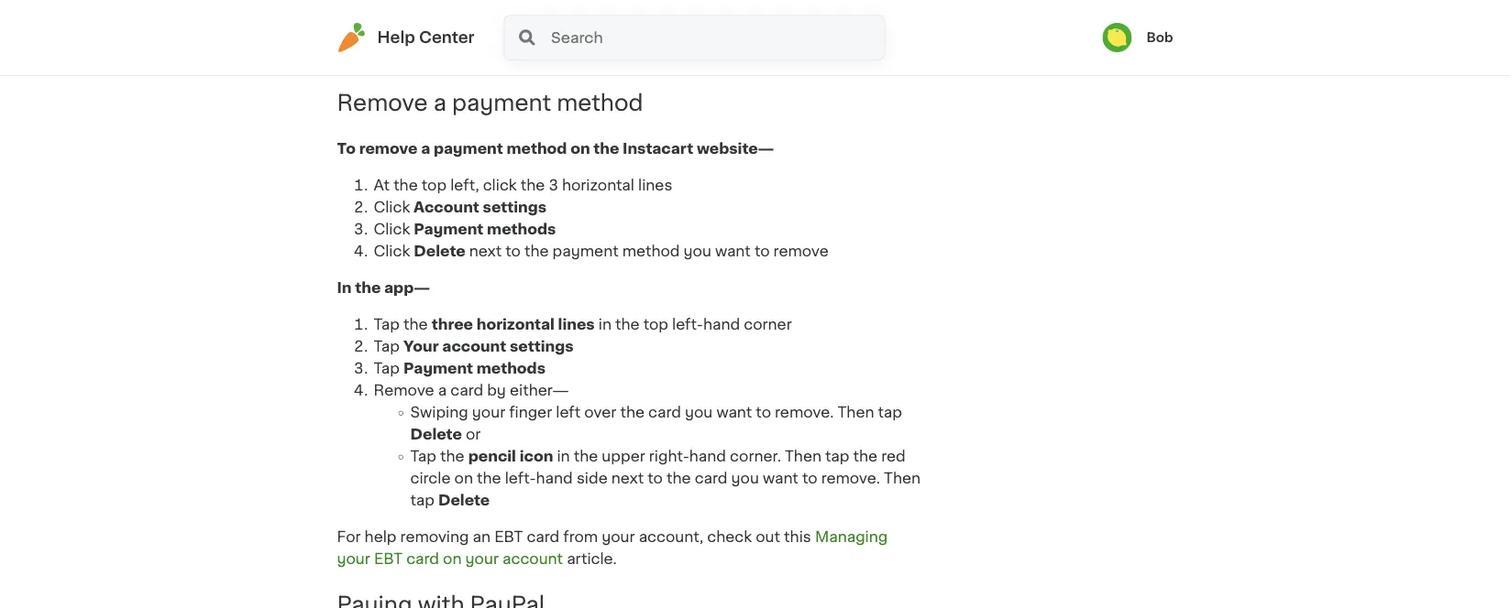 Task type: vqa. For each thing, say whether or not it's contained in the screenshot.
Dairy &
no



Task type: describe. For each thing, give the bounding box(es) containing it.
three
[[432, 318, 473, 333]]

this
[[784, 531, 811, 545]]

by
[[487, 384, 506, 399]]

settings inside 'at the top left, click the 3 horizontal lines click account settings click payment methods click delete next to the payment method you want to remove'
[[483, 201, 547, 215]]

to up this
[[802, 472, 818, 487]]

card right an
[[527, 531, 560, 545]]

method inside 'at the top left, click the 3 horizontal lines click account settings click payment methods click delete next to the payment method you want to remove'
[[622, 245, 680, 259]]

left- inside in the upper right-hand corner. then tap the red circle on the left-hand side next to the card you want to remove. then tap
[[505, 472, 536, 487]]

want inside 'at the top left, click the 3 horizontal lines click account settings click payment methods click delete next to the payment method you want to remove'
[[715, 245, 751, 259]]

then inside the swiping your finger left over the card you want to remove. then tap delete or
[[838, 406, 874, 421]]

instacart
[[623, 142, 693, 157]]

remove for remove a card by either—
[[374, 384, 434, 399]]

your down for at the left bottom of the page
[[337, 553, 370, 567]]

delete inside the swiping your finger left over the card you want to remove. then tap delete or
[[410, 428, 462, 443]]

left,
[[450, 179, 479, 193]]

Search search field
[[549, 16, 885, 60]]

in inside tap the three horizontal lines in the top left-hand corner tap your account settings tap payment methods
[[599, 318, 612, 333]]

payment inside 'at the top left, click the 3 horizontal lines click account settings click payment methods click delete next to the payment method you want to remove'
[[553, 245, 619, 259]]

upper
[[602, 450, 645, 465]]

account inside managing your ebt card on your account
[[503, 553, 563, 567]]

pencil
[[468, 450, 516, 465]]

help
[[377, 30, 415, 45]]

a up swiping
[[438, 384, 447, 399]]

your up article.
[[602, 531, 635, 545]]

settings inside tap the three horizontal lines in the top left-hand corner tap your account settings tap payment methods
[[510, 340, 574, 355]]

a down and
[[434, 92, 447, 114]]

on inside in the upper right-hand corner. then tap the red circle on the left-hand side next to the card you want to remove. then tap
[[455, 472, 473, 487]]

swiping your finger left over the card you want to remove. then tap delete or
[[410, 406, 902, 443]]

card left by
[[451, 384, 483, 399]]

card inside in the upper right-hand corner. then tap the red circle on the left-hand side next to the card you want to remove. then tap
[[695, 472, 728, 487]]

icon
[[520, 450, 553, 465]]

either—
[[510, 384, 569, 399]]

account,
[[639, 531, 704, 545]]

in the upper right-hand corner. then tap the red circle on the left-hand side next to the card you want to remove. then tap
[[410, 450, 921, 509]]

bob link
[[1103, 23, 1173, 52]]

card inside the swiping your finger left over the card you want to remove. then tap delete or
[[648, 406, 681, 421]]

help
[[365, 531, 397, 545]]

update
[[443, 28, 495, 43]]

help center
[[377, 30, 475, 45]]

1 vertical spatial from
[[563, 531, 598, 545]]

managing your ebt card on your account
[[337, 531, 888, 567]]

click
[[483, 179, 517, 193]]

payment up with
[[578, 28, 644, 43]]

payment down then
[[452, 92, 551, 114]]

next inside in the upper right-hand corner. then tap the red circle on the left-hand side next to the card you want to remove. then tap
[[612, 472, 644, 487]]

tap inside the swiping your finger left over the card you want to remove. then tap delete or
[[878, 406, 902, 421]]

the inside the swiping your finger left over the card you want to remove. then tap delete or
[[620, 406, 645, 421]]

tap the three horizontal lines in the top left-hand corner tap your account settings tap payment methods
[[374, 318, 792, 377]]

in
[[337, 281, 352, 296]]

at the top left, click the 3 horizontal lines click account settings click payment methods click delete next to the payment method you want to remove
[[374, 179, 829, 259]]

check
[[707, 531, 752, 545]]

to down the click
[[505, 245, 521, 259]]

0 vertical spatial ebt
[[494, 531, 523, 545]]

removing
[[400, 531, 469, 545]]

0 horizontal spatial tap
[[410, 494, 435, 509]]

to remove a payment method on the instacart website—
[[337, 142, 774, 157]]

a up account
[[421, 142, 430, 157]]

then
[[470, 50, 503, 65]]

remove for remove a payment method
[[337, 92, 428, 114]]

again
[[553, 50, 593, 65]]

for help removing an ebt card from your account, check out this
[[337, 531, 815, 545]]

tap the pencil icon
[[410, 450, 553, 465]]

remove. inside the swiping your finger left over the card you want to remove. then tap delete or
[[775, 406, 834, 421]]

article.
[[563, 553, 617, 567]]

want inside in the upper right-hand corner. then tap the red circle on the left-hand side next to the card you want to remove. then tap
[[763, 472, 799, 487]]

managing
[[815, 531, 888, 545]]

center
[[419, 30, 475, 45]]

account inside tap the three horizontal lines in the top left-hand corner tap your account settings tap payment methods
[[442, 340, 506, 355]]

information.
[[787, 50, 875, 65]]

3
[[549, 179, 558, 193]]

want inside the swiping your finger left over the card you want to remove. then tap delete or
[[717, 406, 752, 421]]

1 vertical spatial remove
[[359, 142, 418, 157]]

swiping
[[410, 406, 468, 421]]

2 vertical spatial hand
[[536, 472, 573, 487]]

correct
[[659, 50, 713, 65]]

must
[[744, 28, 781, 43]]

top inside 'at the top left, click the 3 horizontal lines click account settings click payment methods click delete next to the payment method you want to remove'
[[422, 179, 447, 193]]

left
[[556, 406, 581, 421]]



Task type: locate. For each thing, give the bounding box(es) containing it.
circle
[[410, 472, 451, 487]]

2 vertical spatial then
[[884, 472, 921, 487]]

0 vertical spatial delete
[[414, 245, 466, 259]]

card inside managing your ebt card on your account
[[406, 553, 439, 567]]

remove inside 'at the top left, click the 3 horizontal lines click account settings click payment methods click delete next to the payment method you want to remove'
[[774, 245, 829, 259]]

1 vertical spatial methods
[[477, 362, 546, 377]]

payment down must
[[717, 50, 783, 65]]

on down tap the pencil icon
[[455, 472, 473, 487]]

settings
[[483, 201, 547, 215], [510, 340, 574, 355]]

corner
[[744, 318, 792, 333]]

1 vertical spatial it
[[539, 50, 549, 65]]

a
[[499, 28, 507, 43], [434, 92, 447, 114], [421, 142, 430, 157], [438, 384, 447, 399]]

left- down the icon
[[505, 472, 536, 487]]

next down 'upper'
[[612, 472, 644, 487]]

2 vertical spatial account
[[503, 553, 563, 567]]

to inside the swiping your finger left over the card you want to remove. then tap delete or
[[756, 406, 771, 421]]

0 horizontal spatial it
[[539, 50, 549, 65]]

1 vertical spatial payment
[[404, 362, 473, 377]]

left-
[[672, 318, 703, 333], [505, 472, 536, 487]]

0 vertical spatial in
[[599, 318, 612, 333]]

1 horizontal spatial next
[[612, 472, 644, 487]]

tap up red
[[878, 406, 902, 421]]

2 vertical spatial tap
[[410, 494, 435, 509]]

from up article.
[[563, 531, 598, 545]]

left- left corner
[[672, 318, 703, 333]]

1 horizontal spatial tap
[[825, 450, 850, 465]]

tap
[[374, 318, 400, 333], [374, 340, 400, 355], [374, 362, 400, 377], [410, 450, 437, 465]]

remove. inside in the upper right-hand corner. then tap the red circle on the left-hand side next to the card you want to remove. then tap
[[821, 472, 880, 487]]

you inside 'at the top left, click the 3 horizontal lines click account settings click payment methods click delete next to the payment method you want to remove'
[[684, 245, 712, 259]]

2 vertical spatial remove
[[774, 245, 829, 259]]

0 horizontal spatial top
[[422, 179, 447, 193]]

on down removing
[[443, 553, 462, 567]]

0 horizontal spatial ebt
[[374, 553, 403, 567]]

1 vertical spatial remove.
[[821, 472, 880, 487]]

remove up to
[[337, 92, 428, 114]]

payment down your
[[404, 362, 473, 377]]

remove
[[337, 92, 428, 114], [374, 384, 434, 399]]

0 vertical spatial next
[[469, 245, 502, 259]]

delete down account
[[414, 245, 466, 259]]

0 vertical spatial payment
[[414, 223, 484, 237]]

0 vertical spatial remove.
[[775, 406, 834, 421]]

your inside the swiping your finger left over the card you want to remove. then tap delete or
[[472, 406, 505, 421]]

if you need to update a previous payment method, you must remove it from your account and then add it again with the correct payment information.
[[337, 28, 892, 65]]

your
[[337, 50, 370, 65], [472, 406, 505, 421], [602, 531, 635, 545], [337, 553, 370, 567], [465, 553, 499, 567]]

1 horizontal spatial lines
[[638, 179, 673, 193]]

payment inside 'at the top left, click the 3 horizontal lines click account settings click payment methods click delete next to the payment method you want to remove'
[[414, 223, 484, 237]]

0 vertical spatial hand
[[703, 318, 740, 333]]

horizontal inside tap the three horizontal lines in the top left-hand corner tap your account settings tap payment methods
[[477, 318, 555, 333]]

account
[[414, 201, 479, 215]]

to right need
[[424, 28, 439, 43]]

0 vertical spatial on
[[571, 142, 590, 157]]

0 vertical spatial remove
[[337, 92, 428, 114]]

horizontal
[[562, 179, 635, 193], [477, 318, 555, 333]]

1 vertical spatial settings
[[510, 340, 574, 355]]

on
[[571, 142, 590, 157], [455, 472, 473, 487], [443, 553, 462, 567]]

payment
[[578, 28, 644, 43], [717, 50, 783, 65], [452, 92, 551, 114], [434, 142, 503, 157], [553, 245, 619, 259]]

if
[[337, 28, 347, 43]]

remove. up the managing
[[821, 472, 880, 487]]

payment inside tap the three horizontal lines in the top left-hand corner tap your account settings tap payment methods
[[404, 362, 473, 377]]

you inside the swiping your finger left over the card you want to remove. then tap delete or
[[685, 406, 713, 421]]

tap left red
[[825, 450, 850, 465]]

card
[[451, 384, 483, 399], [648, 406, 681, 421], [695, 472, 728, 487], [527, 531, 560, 545], [406, 553, 439, 567]]

lines inside tap the three horizontal lines in the top left-hand corner tap your account settings tap payment methods
[[558, 318, 595, 333]]

to up corner.
[[756, 406, 771, 421]]

you inside in the upper right-hand corner. then tap the red circle on the left-hand side next to the card you want to remove. then tap
[[731, 472, 759, 487]]

1 horizontal spatial from
[[858, 28, 892, 43]]

right-
[[649, 450, 689, 465]]

hand
[[703, 318, 740, 333], [689, 450, 726, 465], [536, 472, 573, 487]]

remove up corner
[[774, 245, 829, 259]]

0 vertical spatial it
[[844, 28, 854, 43]]

remove a payment method
[[337, 92, 643, 114]]

in inside in the upper right-hand corner. then tap the red circle on the left-hand side next to the card you want to remove. then tap
[[557, 450, 570, 465]]

0 vertical spatial from
[[858, 28, 892, 43]]

account down three
[[442, 340, 506, 355]]

red
[[881, 450, 906, 465]]

managing your ebt card on your account link
[[337, 531, 888, 567]]

2 horizontal spatial then
[[884, 472, 921, 487]]

to up corner
[[755, 245, 770, 259]]

2 click from the top
[[374, 223, 410, 237]]

2 horizontal spatial tap
[[878, 406, 902, 421]]

1 vertical spatial left-
[[505, 472, 536, 487]]

0 horizontal spatial left-
[[505, 472, 536, 487]]

it down previous
[[539, 50, 549, 65]]

0 horizontal spatial horizontal
[[477, 318, 555, 333]]

next down account
[[469, 245, 502, 259]]

1 click from the top
[[374, 201, 410, 215]]

a up then
[[499, 28, 507, 43]]

settings up the either—
[[510, 340, 574, 355]]

user avatar image
[[1103, 23, 1132, 52]]

0 vertical spatial remove
[[785, 28, 840, 43]]

0 vertical spatial tap
[[878, 406, 902, 421]]

horizontal right three
[[477, 318, 555, 333]]

your down by
[[472, 406, 505, 421]]

remove a card by either—
[[374, 384, 569, 399]]

0 vertical spatial left-
[[672, 318, 703, 333]]

1 vertical spatial in
[[557, 450, 570, 465]]

1 horizontal spatial horizontal
[[562, 179, 635, 193]]

methods
[[487, 223, 556, 237], [477, 362, 546, 377]]

1 vertical spatial want
[[717, 406, 752, 421]]

it up the information.
[[844, 28, 854, 43]]

from
[[858, 28, 892, 43], [563, 531, 598, 545]]

in the app—
[[337, 281, 430, 296]]

an
[[473, 531, 491, 545]]

it
[[844, 28, 854, 43], [539, 50, 549, 65]]

top inside tap the three horizontal lines in the top left-hand corner tap your account settings tap payment methods
[[643, 318, 669, 333]]

your inside if you need to update a previous payment method, you must remove it from your account and then add it again with the correct payment information.
[[337, 50, 370, 65]]

1 horizontal spatial top
[[643, 318, 669, 333]]

the
[[631, 50, 656, 65], [594, 142, 619, 157], [394, 179, 418, 193], [521, 179, 545, 193], [524, 245, 549, 259], [355, 281, 381, 296], [404, 318, 428, 333], [615, 318, 640, 333], [620, 406, 645, 421], [440, 450, 465, 465], [574, 450, 598, 465], [853, 450, 878, 465], [477, 472, 501, 487], [667, 472, 691, 487]]

horizontal inside 'at the top left, click the 3 horizontal lines click account settings click payment methods click delete next to the payment method you want to remove'
[[562, 179, 635, 193]]

payment down account
[[414, 223, 484, 237]]

0 vertical spatial methods
[[487, 223, 556, 237]]

3 click from the top
[[374, 245, 410, 259]]

0 vertical spatial account
[[374, 50, 435, 65]]

on up 'at the top left, click the 3 horizontal lines click account settings click payment methods click delete next to the payment method you want to remove'
[[571, 142, 590, 157]]

your down if
[[337, 50, 370, 65]]

lines up the either—
[[558, 318, 595, 333]]

to
[[424, 28, 439, 43], [505, 245, 521, 259], [755, 245, 770, 259], [756, 406, 771, 421], [648, 472, 663, 487], [802, 472, 818, 487]]

card down removing
[[406, 553, 439, 567]]

1 vertical spatial lines
[[558, 318, 595, 333]]

method
[[557, 92, 643, 114], [507, 142, 567, 157], [622, 245, 680, 259]]

0 horizontal spatial then
[[785, 450, 822, 465]]

delete
[[414, 245, 466, 259], [410, 428, 462, 443], [438, 494, 490, 509]]

add
[[507, 50, 535, 65]]

1 horizontal spatial it
[[844, 28, 854, 43]]

1 vertical spatial click
[[374, 223, 410, 237]]

payment down 3
[[553, 245, 619, 259]]

account inside if you need to update a previous payment method, you must remove it from your account and then add it again with the correct payment information.
[[374, 50, 435, 65]]

on inside managing your ebt card on your account
[[443, 553, 462, 567]]

account down for help removing an ebt card from your account, check out this
[[503, 553, 563, 567]]

payment
[[414, 223, 484, 237], [404, 362, 473, 377]]

1 vertical spatial hand
[[689, 450, 726, 465]]

or
[[466, 428, 481, 443]]

2 vertical spatial click
[[374, 245, 410, 259]]

2 vertical spatial on
[[443, 553, 462, 567]]

delete down circle
[[438, 494, 490, 509]]

remove up the information.
[[785, 28, 840, 43]]

delete inside 'at the top left, click the 3 horizontal lines click account settings click payment methods click delete next to the payment method you want to remove'
[[414, 245, 466, 259]]

remove inside if you need to update a previous payment method, you must remove it from your account and then add it again with the correct payment information.
[[785, 28, 840, 43]]

your down an
[[465, 553, 499, 567]]

previous
[[511, 28, 574, 43]]

corner.
[[730, 450, 781, 465]]

delete down swiping
[[410, 428, 462, 443]]

0 vertical spatial want
[[715, 245, 751, 259]]

horizontal right 3
[[562, 179, 635, 193]]

card up right-
[[648, 406, 681, 421]]

from up the information.
[[858, 28, 892, 43]]

next inside 'at the top left, click the 3 horizontal lines click account settings click payment methods click delete next to the payment method you want to remove'
[[469, 245, 502, 259]]

hand down the icon
[[536, 472, 573, 487]]

from inside if you need to update a previous payment method, you must remove it from your account and then add it again with the correct payment information.
[[858, 28, 892, 43]]

methods inside 'at the top left, click the 3 horizontal lines click account settings click payment methods click delete next to the payment method you want to remove'
[[487, 223, 556, 237]]

ebt
[[494, 531, 523, 545], [374, 553, 403, 567]]

your
[[404, 340, 439, 355]]

lines down instacart in the top left of the page
[[638, 179, 673, 193]]

card up check at the bottom left
[[695, 472, 728, 487]]

remove up at
[[359, 142, 418, 157]]

over
[[584, 406, 617, 421]]

hand inside tap the three horizontal lines in the top left-hand corner tap your account settings tap payment methods
[[703, 318, 740, 333]]

need
[[382, 28, 420, 43]]

0 horizontal spatial next
[[469, 245, 502, 259]]

bob
[[1147, 31, 1173, 44]]

the inside if you need to update a previous payment method, you must remove it from your account and then add it again with the correct payment information.
[[631, 50, 656, 65]]

remove. up corner.
[[775, 406, 834, 421]]

methods down the click
[[487, 223, 556, 237]]

1 horizontal spatial in
[[599, 318, 612, 333]]

hand left corner
[[703, 318, 740, 333]]

1 vertical spatial delete
[[410, 428, 462, 443]]

ebt inside managing your ebt card on your account
[[374, 553, 403, 567]]

website—
[[697, 142, 774, 157]]

2 vertical spatial method
[[622, 245, 680, 259]]

1 vertical spatial account
[[442, 340, 506, 355]]

0 vertical spatial click
[[374, 201, 410, 215]]

0 vertical spatial method
[[557, 92, 643, 114]]

left- inside tap the three horizontal lines in the top left-hand corner tap your account settings tap payment methods
[[672, 318, 703, 333]]

to down right-
[[648, 472, 663, 487]]

1 vertical spatial remove
[[374, 384, 434, 399]]

app—
[[384, 281, 430, 296]]

0 vertical spatial top
[[422, 179, 447, 193]]

and
[[438, 50, 466, 65]]

next
[[469, 245, 502, 259], [612, 472, 644, 487]]

0 vertical spatial horizontal
[[562, 179, 635, 193]]

0 horizontal spatial from
[[563, 531, 598, 545]]

remove up swiping
[[374, 384, 434, 399]]

0 horizontal spatial lines
[[558, 318, 595, 333]]

payment up left,
[[434, 142, 503, 157]]

account
[[374, 50, 435, 65], [442, 340, 506, 355], [503, 553, 563, 567]]

1 vertical spatial ebt
[[374, 553, 403, 567]]

2 vertical spatial want
[[763, 472, 799, 487]]

methods up by
[[477, 362, 546, 377]]

0 horizontal spatial in
[[557, 450, 570, 465]]

a inside if you need to update a previous payment method, you must remove it from your account and then add it again with the correct payment information.
[[499, 28, 507, 43]]

lines
[[638, 179, 673, 193], [558, 318, 595, 333]]

want up corner
[[715, 245, 751, 259]]

instacart image
[[337, 23, 366, 52]]

1 horizontal spatial left-
[[672, 318, 703, 333]]

hand left corner.
[[689, 450, 726, 465]]

out
[[756, 531, 780, 545]]

help center link
[[337, 23, 475, 52]]

1 vertical spatial horizontal
[[477, 318, 555, 333]]

to inside if you need to update a previous payment method, you must remove it from your account and then add it again with the correct payment information.
[[424, 28, 439, 43]]

methods inside tap the three horizontal lines in the top left-hand corner tap your account settings tap payment methods
[[477, 362, 546, 377]]

then
[[838, 406, 874, 421], [785, 450, 822, 465], [884, 472, 921, 487]]

1 vertical spatial top
[[643, 318, 669, 333]]

want up corner.
[[717, 406, 752, 421]]

0 vertical spatial then
[[838, 406, 874, 421]]

in right the icon
[[557, 450, 570, 465]]

1 vertical spatial on
[[455, 472, 473, 487]]

1 horizontal spatial then
[[838, 406, 874, 421]]

tap down circle
[[410, 494, 435, 509]]

to
[[337, 142, 356, 157]]

1 vertical spatial next
[[612, 472, 644, 487]]

1 vertical spatial method
[[507, 142, 567, 157]]

1 vertical spatial tap
[[825, 450, 850, 465]]

with
[[596, 50, 628, 65]]

2 vertical spatial delete
[[438, 494, 490, 509]]

at
[[374, 179, 390, 193]]

settings down the click
[[483, 201, 547, 215]]

top
[[422, 179, 447, 193], [643, 318, 669, 333]]

account down help
[[374, 50, 435, 65]]

1 vertical spatial then
[[785, 450, 822, 465]]

lines inside 'at the top left, click the 3 horizontal lines click account settings click payment methods click delete next to the payment method you want to remove'
[[638, 179, 673, 193]]

for
[[337, 531, 361, 545]]

want
[[715, 245, 751, 259], [717, 406, 752, 421], [763, 472, 799, 487]]

tap
[[878, 406, 902, 421], [825, 450, 850, 465], [410, 494, 435, 509]]

side
[[577, 472, 608, 487]]

ebt right an
[[494, 531, 523, 545]]

remove.
[[775, 406, 834, 421], [821, 472, 880, 487]]

1 horizontal spatial ebt
[[494, 531, 523, 545]]

method,
[[647, 28, 709, 43]]

in up over
[[599, 318, 612, 333]]

0 vertical spatial lines
[[638, 179, 673, 193]]

ebt down help
[[374, 553, 403, 567]]

in
[[599, 318, 612, 333], [557, 450, 570, 465]]

you
[[351, 28, 379, 43], [713, 28, 740, 43], [684, 245, 712, 259], [685, 406, 713, 421], [731, 472, 759, 487]]

0 vertical spatial settings
[[483, 201, 547, 215]]

remove
[[785, 28, 840, 43], [359, 142, 418, 157], [774, 245, 829, 259]]

want down corner.
[[763, 472, 799, 487]]

finger
[[509, 406, 552, 421]]



